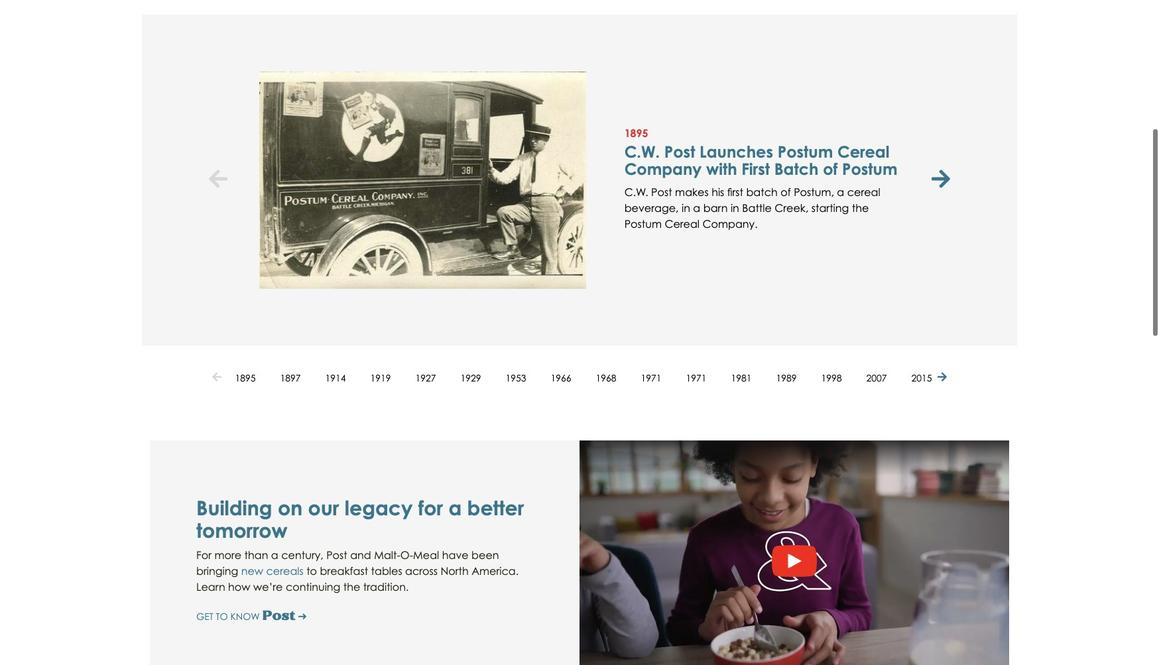 Task type: locate. For each thing, give the bounding box(es) containing it.
malt-
[[374, 549, 400, 562]]

of inside c.w. post makes his first batch of postum, a cereal beverage, in a barn in battle creek, starting the postum cereal company.
[[781, 186, 791, 199]]

postum up postum,
[[778, 142, 833, 162]]

a
[[837, 186, 844, 199], [693, 202, 700, 215], [448, 496, 462, 521], [271, 549, 278, 562]]

of
[[823, 159, 838, 179], [781, 186, 791, 199]]

1 horizontal spatial in
[[731, 202, 739, 215]]

1 horizontal spatial 1895
[[624, 127, 648, 140]]

0 vertical spatial c.w.
[[624, 142, 660, 162]]

1895 inside the "1895 c.w. post launches postum cereal company with first batch of postum"
[[624, 127, 648, 140]]

post up beverage,
[[651, 186, 672, 199]]

cereal
[[847, 186, 880, 199]]

our
[[308, 496, 339, 521]]

1 vertical spatial next image
[[938, 373, 947, 383]]

legacy
[[345, 496, 413, 521]]

cereal down the makes at the top right of the page
[[665, 218, 700, 231]]

2 in from the left
[[731, 202, 739, 215]]

post inside the "1895 c.w. post launches postum cereal company with first batch of postum"
[[664, 142, 695, 162]]

the inside c.w. post makes his first batch of postum, a cereal beverage, in a barn in battle creek, starting the postum cereal company.
[[852, 202, 869, 215]]

batch
[[746, 186, 778, 199]]

post left long arrow right image
[[262, 609, 296, 623]]

beverage,
[[624, 202, 679, 215]]

1 horizontal spatial the
[[852, 202, 869, 215]]

1895 up company
[[624, 127, 648, 140]]

post inside for more than a century, post and malt-o-meal have been bringing
[[326, 549, 347, 562]]

a right for at the bottom left
[[448, 496, 462, 521]]

2007
[[866, 372, 887, 384]]

the down the cereal
[[852, 202, 869, 215]]

a up 'new cereals'
[[271, 549, 278, 562]]

a inside building on our legacy for a better tomorrow
[[448, 496, 462, 521]]

c.w.
[[624, 142, 660, 162], [624, 186, 648, 199]]

postum,
[[794, 186, 834, 199]]

1981
[[731, 372, 752, 384]]

1895
[[624, 127, 648, 140], [235, 372, 256, 384]]

1 vertical spatial cereal
[[665, 218, 700, 231]]

c.w. inside c.w. post makes his first batch of postum, a cereal beverage, in a barn in battle creek, starting the postum cereal company.
[[624, 186, 648, 199]]

1895 for 1895
[[235, 372, 256, 384]]

0 horizontal spatial to
[[216, 611, 228, 623]]

postum up the cereal
[[842, 159, 897, 179]]

post inside c.w. post makes his first batch of postum, a cereal beverage, in a barn in battle creek, starting the postum cereal company.
[[651, 186, 672, 199]]

century,
[[281, 549, 323, 562]]

in down the makes at the top right of the page
[[682, 202, 690, 215]]

for
[[418, 496, 443, 521]]

c.w. post makes his first batch of postum, a cereal beverage, in a barn in battle creek, starting the postum cereal company.
[[624, 186, 880, 231]]

tradition.
[[363, 581, 409, 594]]

new cereals
[[241, 565, 304, 578]]

0 horizontal spatial of
[[781, 186, 791, 199]]

2 horizontal spatial postum
[[842, 159, 897, 179]]

to
[[306, 565, 317, 578], [216, 611, 228, 623]]

barn
[[703, 202, 728, 215]]

1895 right previous icon
[[235, 372, 256, 384]]

0 horizontal spatial cereal
[[665, 218, 700, 231]]

a inside for more than a century, post and malt-o-meal have been bringing
[[271, 549, 278, 562]]

post
[[664, 142, 695, 162], [651, 186, 672, 199], [326, 549, 347, 562], [262, 609, 296, 623]]

1914
[[325, 372, 346, 384]]

0 vertical spatial 1895
[[624, 127, 648, 140]]

post up breakfast
[[326, 549, 347, 562]]

0 horizontal spatial in
[[682, 202, 690, 215]]

0 horizontal spatial the
[[343, 581, 360, 594]]

than
[[244, 549, 268, 562]]

next image
[[932, 170, 950, 191], [938, 373, 947, 383]]

previous image
[[212, 373, 225, 383]]

the down breakfast
[[343, 581, 360, 594]]

0 vertical spatial cereal
[[837, 142, 889, 162]]

1953
[[506, 372, 526, 384]]

of up postum,
[[823, 159, 838, 179]]

a down the makes at the top right of the page
[[693, 202, 700, 215]]

1 c.w. from the top
[[624, 142, 660, 162]]

carousel region
[[205, 14, 1159, 346]]

0 vertical spatial of
[[823, 159, 838, 179]]

cereal
[[837, 142, 889, 162], [665, 218, 700, 231]]

0 vertical spatial next image
[[932, 170, 950, 191]]

0 vertical spatial to
[[306, 565, 317, 578]]

of inside the "1895 c.w. post launches postum cereal company with first batch of postum"
[[823, 159, 838, 179]]

1 vertical spatial of
[[781, 186, 791, 199]]

0 horizontal spatial postum
[[624, 218, 662, 231]]

1971
[[641, 372, 661, 384], [686, 372, 706, 384]]

0 vertical spatial the
[[852, 202, 869, 215]]

cereal up the cereal
[[837, 142, 889, 162]]

0 horizontal spatial 1971
[[641, 372, 661, 384]]

1998
[[821, 372, 842, 384]]

1929
[[460, 372, 481, 384]]

1 in from the left
[[682, 202, 690, 215]]

1 vertical spatial to
[[216, 611, 228, 623]]

know
[[230, 611, 260, 623]]

of up 'creek,'
[[781, 186, 791, 199]]

1971 left 1981
[[686, 372, 706, 384]]

1919
[[370, 372, 391, 384]]

1 horizontal spatial of
[[823, 159, 838, 179]]

cereal inside the "1895 c.w. post launches postum cereal company with first batch of postum"
[[837, 142, 889, 162]]

1 vertical spatial 1895
[[235, 372, 256, 384]]

1989
[[776, 372, 797, 384]]

get to know post
[[196, 609, 296, 623]]

learn
[[196, 581, 225, 594]]

1971 right 1968
[[641, 372, 661, 384]]

building on our legacy for a better tomorrow
[[196, 496, 524, 543]]

in down the first
[[731, 202, 739, 215]]

have
[[442, 549, 469, 562]]

1895 c.w. post launches postum cereal company with first batch of postum
[[624, 127, 897, 179]]

to right get
[[216, 611, 228, 623]]

postum inside c.w. post makes his first batch of postum, a cereal beverage, in a barn in battle creek, starting the postum cereal company.
[[624, 218, 662, 231]]

0 horizontal spatial 1895
[[235, 372, 256, 384]]

post up the makes at the top right of the page
[[664, 142, 695, 162]]

postum
[[778, 142, 833, 162], [842, 159, 897, 179], [624, 218, 662, 231]]

1 vertical spatial the
[[343, 581, 360, 594]]

postum cereal company founded in 1895 image
[[259, 71, 586, 289]]

meal
[[413, 549, 439, 562]]

2 c.w. from the top
[[624, 186, 648, 199]]

1 horizontal spatial 1971
[[686, 372, 706, 384]]

in
[[682, 202, 690, 215], [731, 202, 739, 215]]

to up continuing
[[306, 565, 317, 578]]

postum down beverage,
[[624, 218, 662, 231]]

the
[[852, 202, 869, 215], [343, 581, 360, 594]]

1 horizontal spatial cereal
[[837, 142, 889, 162]]

1 horizontal spatial to
[[306, 565, 317, 578]]

his
[[712, 186, 724, 199]]

1 vertical spatial c.w.
[[624, 186, 648, 199]]



Task type: vqa. For each thing, say whether or not it's contained in the screenshot.
the .
no



Task type: describe. For each thing, give the bounding box(es) containing it.
battle
[[742, 202, 772, 215]]

creek,
[[775, 202, 808, 215]]

to inside the get to know post
[[216, 611, 228, 623]]

get
[[196, 611, 213, 623]]

next image for previous icon
[[938, 373, 947, 383]]

breakfast
[[320, 565, 368, 578]]

o-
[[400, 549, 413, 562]]

tomorrow
[[196, 519, 287, 543]]

1 1971 from the left
[[641, 372, 661, 384]]

company
[[624, 159, 702, 179]]

tables
[[371, 565, 402, 578]]

2015
[[911, 372, 932, 384]]

to breakfast tables across north america. learn how we're continuing the tradition.
[[196, 565, 519, 594]]

company.
[[702, 218, 758, 231]]

better
[[467, 496, 524, 521]]

and
[[350, 549, 371, 562]]

long arrow right image
[[298, 613, 306, 623]]

with
[[706, 159, 737, 179]]

launches
[[700, 142, 773, 162]]

been
[[471, 549, 499, 562]]

c.w. inside the "1895 c.w. post launches postum cereal company with first batch of postum"
[[624, 142, 660, 162]]

1966
[[551, 372, 571, 384]]

a up the starting
[[837, 186, 844, 199]]

we're
[[253, 581, 283, 594]]

building
[[196, 496, 272, 521]]

1 horizontal spatial postum
[[778, 142, 833, 162]]

for
[[196, 549, 212, 562]]

on
[[278, 496, 302, 521]]

how
[[228, 581, 250, 594]]

batch
[[774, 159, 818, 179]]

cereals
[[266, 565, 304, 578]]

cereal inside c.w. post makes his first batch of postum, a cereal beverage, in a barn in battle creek, starting the postum cereal company.
[[665, 218, 700, 231]]

first
[[727, 186, 743, 199]]

new cereals link
[[241, 565, 304, 578]]

more
[[214, 549, 241, 562]]

1895 for 1895 c.w. post launches postum cereal company with first batch of postum
[[624, 127, 648, 140]]

bringing
[[196, 565, 238, 578]]

the inside to breakfast tables across north america. learn how we're continuing the tradition.
[[343, 581, 360, 594]]

new
[[241, 565, 263, 578]]

next image for previous image
[[932, 170, 950, 191]]

to inside to breakfast tables across north america. learn how we're continuing the tradition.
[[306, 565, 317, 578]]

1897
[[280, 372, 301, 384]]

1927
[[415, 372, 436, 384]]

across
[[405, 565, 438, 578]]

north
[[441, 565, 469, 578]]

previous image
[[209, 170, 231, 191]]

1968
[[596, 372, 616, 384]]

2 1971 from the left
[[686, 372, 706, 384]]

first
[[741, 159, 770, 179]]

continuing
[[286, 581, 340, 594]]

starting
[[811, 202, 849, 215]]

makes
[[675, 186, 709, 199]]

for more than a century, post and malt-o-meal have been bringing
[[196, 549, 499, 578]]

america.
[[472, 565, 519, 578]]



